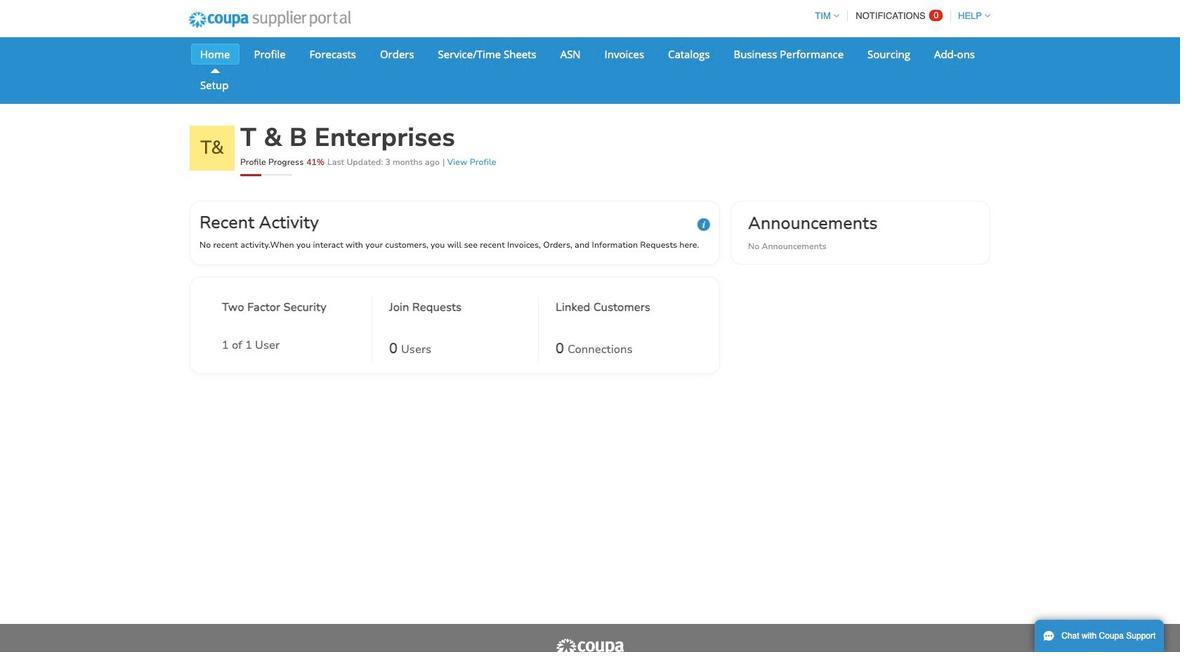 Task type: describe. For each thing, give the bounding box(es) containing it.
additional information image
[[698, 219, 710, 231]]



Task type: vqa. For each thing, say whether or not it's contained in the screenshot.
leftmost Coupa Supplier Portal image
yes



Task type: locate. For each thing, give the bounding box(es) containing it.
t& image
[[190, 126, 235, 171]]

1 horizontal spatial coupa supplier portal image
[[555, 639, 625, 653]]

1 vertical spatial coupa supplier portal image
[[555, 639, 625, 653]]

coupa supplier portal image
[[179, 2, 360, 37], [555, 639, 625, 653]]

0 vertical spatial coupa supplier portal image
[[179, 2, 360, 37]]

0 horizontal spatial coupa supplier portal image
[[179, 2, 360, 37]]

navigation
[[809, 2, 991, 30]]



